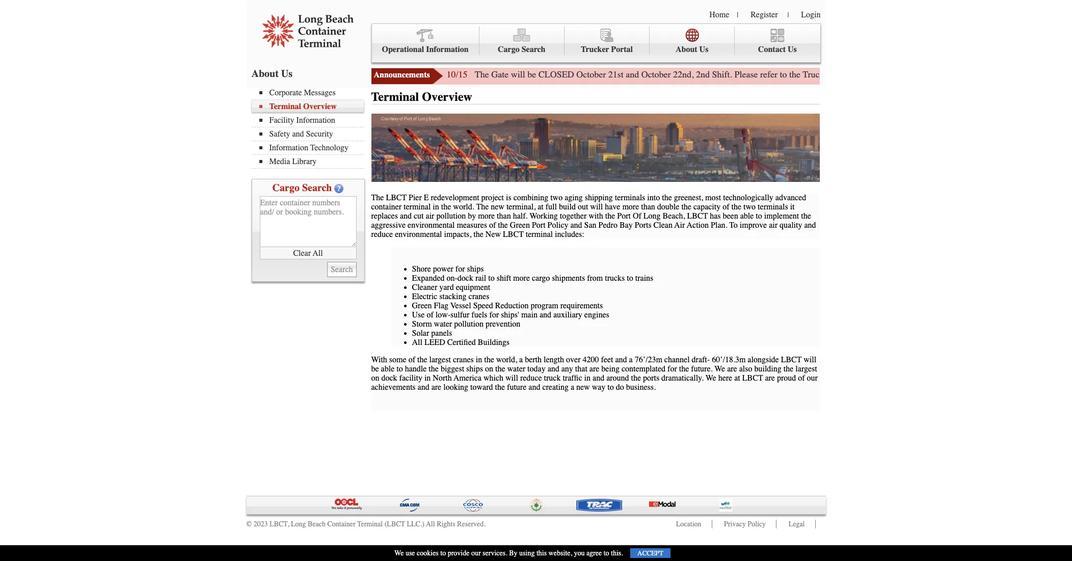 Task type: describe. For each thing, give the bounding box(es) containing it.
in up america
[[476, 355, 482, 364]]

1 october from the left
[[577, 69, 606, 80]]

and left san
[[571, 221, 582, 230]]

for inside with some of the largest cranes in the world, a berth length over 4200 feet and a 76'/23m channel draft- 60'/18.3m alongside lbct will be able to handle the biggest ships on the water today and any that are being contemplated for the future. we are also building the largest on dock facility in north america which will reduce truck traffic in and around the ports dramatically. we here at lbct are proud of our achievements and are looking toward the future and creating a new way to do business.​
[[668, 364, 677, 373]]

long inside the lbct pier e redevelopment project is combining two aging shipping terminals into the greenest, most technologically advanced container terminal in the world. the new terminal, at full build out will have more than double the capacity of the two terminals it replaces and cut air pollution by more than half. working together with the port of long beach, lbct has been able to implement the aggressive environmental measures of the green port policy and san pedro bay ports clean air action plan. to improve air quality and reduce environmental impacts, the new lbct terminal includes:
[[644, 211, 661, 221]]

the right double
[[682, 202, 692, 211]]

reduce inside the lbct pier e redevelopment project is combining two aging shipping terminals into the greenest, most technologically advanced container terminal in the world. the new terminal, at full build out will have more than double the capacity of the two terminals it replaces and cut air pollution by more than half. working together with the port of long beach, lbct has been able to implement the aggressive environmental measures of the green port policy and san pedro bay ports clean air action plan. to improve air quality and reduce environmental impacts, the new lbct terminal includes:
[[371, 230, 393, 239]]

with some of the largest cranes in the world, a berth length over 4200 feet and a 76'/23m channel draft- 60'/18.3m alongside lbct will be able to handle the biggest ships on the water today and any that are being contemplated for the future. we are also building the largest on dock facility in north america which will reduce truck traffic in and around the ports dramatically. we here at lbct are proud of our achievements and are looking toward the future and creating a new way to do business.​
[[371, 355, 818, 392]]

ports
[[635, 221, 652, 230]]

services.
[[483, 549, 508, 558]]

impacts,
[[444, 230, 472, 239]]

vessel
[[451, 301, 471, 310]]

which
[[484, 373, 504, 383]]

has
[[710, 211, 721, 221]]

the left world,
[[484, 355, 494, 364]]

business.​
[[626, 383, 656, 392]]

cargo
[[532, 274, 550, 283]]

2 horizontal spatial more
[[623, 202, 639, 211]]

flag
[[434, 301, 449, 310]]

cranes inside with some of the largest cranes in the world, a berth length over 4200 feet and a 76'/23m channel draft- 60'/18.3m alongside lbct will be able to handle the biggest ships on the water today and any that are being contemplated for the future. we are also building the largest on dock facility in north america which will reduce truck traffic in and around the ports dramatically. we here at lbct are proud of our achievements and are looking toward the future and creating a new way to do business.​
[[453, 355, 474, 364]]

do
[[616, 383, 624, 392]]

lbct down half.
[[503, 230, 524, 239]]

water inside the shore power for ships expanded on-dock rail to shift more cargo shipments from trucks to trains cleaner yard equipment electric stacking cranes green flag vessel speed reduction program requirements use of low-sulfur fuels for ships' main and auxiliary engines storm water pollution prevention solar panels all leed certified buildings
[[434, 319, 452, 329]]

1 vertical spatial policy
[[748, 520, 766, 529]]

0 horizontal spatial us
[[281, 68, 293, 80]]

will right building
[[804, 355, 817, 364]]

0 horizontal spatial about
[[252, 68, 279, 80]]

future.
[[691, 364, 713, 373]]

for right 'details' on the right top of the page
[[992, 69, 1003, 80]]

quality
[[780, 221, 803, 230]]

legal
[[789, 520, 805, 529]]

0 horizontal spatial largest
[[429, 355, 451, 364]]

certified
[[447, 338, 476, 347]]

north
[[433, 373, 452, 383]]

of right has at the top
[[723, 202, 730, 211]]

shipping
[[585, 193, 613, 202]]

we left use
[[395, 549, 404, 558]]

the up to
[[732, 202, 742, 211]]

the left future. on the right of the page
[[679, 364, 689, 373]]

in left "way"
[[584, 373, 591, 383]]

sulfur
[[451, 310, 470, 319]]

0 vertical spatial be
[[528, 69, 536, 80]]

cleaner
[[412, 283, 437, 292]]

location link
[[676, 520, 702, 529]]

the right by
[[476, 202, 489, 211]]

on-
[[447, 274, 458, 283]]

and inside the shore power for ships expanded on-dock rail to shift more cargo shipments from trucks to trains cleaner yard equipment electric stacking cranes green flag vessel speed reduction program requirements use of low-sulfur fuels for ships' main and auxiliary engines storm water pollution prevention solar panels all leed certified buildings
[[540, 310, 552, 319]]

pedro
[[599, 221, 618, 230]]

the down leed
[[417, 355, 427, 364]]

accept
[[638, 549, 664, 557]]

login
[[801, 10, 821, 19]]

1 | from the left
[[737, 11, 739, 19]]

privacy
[[724, 520, 746, 529]]

at inside the lbct pier e redevelopment project is combining two aging shipping terminals into the greenest, most technologically advanced container terminal in the world. the new terminal, at full build out will have more than double the capacity of the two terminals it replaces and cut air pollution by more than half. working together with the port of long beach, lbct has been able to implement the aggressive environmental measures of the green port policy and san pedro bay ports clean air action plan. to improve air quality and reduce environmental impacts, the new lbct terminal includes:
[[538, 202, 544, 211]]

the right 10/15
[[475, 69, 489, 80]]

pollution inside the lbct pier e redevelopment project is combining two aging shipping terminals into the greenest, most technologically advanced container terminal in the world. the new terminal, at full build out will have more than double the capacity of the two terminals it replaces and cut air pollution by more than half. working together with the port of long beach, lbct has been able to implement the aggressive environmental measures of the green port policy and san pedro bay ports clean air action plan. to improve air quality and reduce environmental impacts, the new lbct terminal includes:
[[437, 211, 466, 221]]

to inside the lbct pier e redevelopment project is combining two aging shipping terminals into the greenest, most technologically advanced container terminal in the world. the new terminal, at full build out will have more than double the capacity of the two terminals it replaces and cut air pollution by more than half. working together with the port of long beach, lbct has been able to implement the aggressive environmental measures of the green port policy and san pedro bay ports clean air action plan. to improve air quality and reduce environmental impacts, the new lbct terminal includes:
[[756, 211, 762, 221]]

container
[[327, 520, 356, 529]]

berth
[[525, 355, 542, 364]]

lbct left has at the top
[[687, 211, 708, 221]]

shore
[[412, 264, 431, 274]]

ports
[[643, 373, 660, 383]]

for right power
[[456, 264, 465, 274]]

about us inside about us link
[[676, 45, 709, 54]]

agree
[[587, 549, 602, 558]]

to right refer
[[780, 69, 787, 80]]

us for about us link
[[700, 45, 709, 54]]

and right future
[[529, 383, 541, 392]]

around
[[607, 373, 629, 383]]

and right feet
[[615, 355, 627, 364]]

1 vertical spatial search
[[302, 182, 332, 194]]

operational
[[382, 45, 424, 54]]

further
[[921, 69, 946, 80]]

terminal inside corporate messages terminal overview facility information safety and security information technology media library
[[269, 102, 301, 111]]

to left handle
[[397, 364, 403, 373]]

replaces
[[371, 211, 398, 221]]

contact us
[[758, 45, 797, 54]]

will right which
[[506, 373, 518, 383]]

legal link
[[789, 520, 805, 529]]

facility
[[269, 116, 294, 125]]

0 horizontal spatial on
[[371, 373, 379, 383]]

2 october from the left
[[642, 69, 671, 80]]

and left cut
[[400, 211, 412, 221]]

leed
[[425, 338, 445, 347]]

2 horizontal spatial a
[[629, 355, 633, 364]]

in inside the lbct pier e redevelopment project is combining two aging shipping terminals into the greenest, most technologically advanced container terminal in the world. the new terminal, at full build out will have more than double the capacity of the two terminals it replaces and cut air pollution by more than half. working together with the port of long beach, lbct has been able to implement the aggressive environmental measures of the green port policy and san pedro bay ports clean air action plan. to improve air quality and reduce environmental impacts, the new lbct terminal includes:
[[433, 202, 439, 211]]

pollution inside the shore power for ships expanded on-dock rail to shift more cargo shipments from trucks to trains cleaner yard equipment electric stacking cranes green flag vessel speed reduction program requirements use of low-sulfur fuels for ships' main and auxiliary engines storm water pollution prevention solar panels all leed certified buildings
[[454, 319, 484, 329]]

to left trains
[[627, 274, 633, 283]]

0 horizontal spatial terminals
[[615, 193, 645, 202]]

shift.
[[712, 69, 733, 80]]

in left north
[[425, 373, 431, 383]]

green inside the lbct pier e redevelopment project is combining two aging shipping terminals into the greenest, most technologically advanced container terminal in the world. the new terminal, at full build out will have more than double the capacity of the two terminals it replaces and cut air pollution by more than half. working together with the port of long beach, lbct has been able to implement the aggressive environmental measures of the green port policy and san pedro bay ports clean air action plan. to improve air quality and reduce environmental impacts, the new lbct terminal includes:
[[510, 221, 530, 230]]

refer
[[761, 69, 778, 80]]

portal
[[611, 45, 633, 54]]

use
[[412, 310, 425, 319]]

1 vertical spatial about us
[[252, 68, 293, 80]]

environmental down e
[[408, 221, 455, 230]]

contact us link
[[735, 27, 820, 55]]

hours
[[846, 69, 869, 80]]

2 vertical spatial information
[[269, 143, 308, 152]]

1 horizontal spatial terminals
[[758, 202, 788, 211]]

at inside with some of the largest cranes in the world, a berth length over 4200 feet and a 76'/23m channel draft- 60'/18.3m alongside lbct will be able to handle the biggest ships on the water today and any that are being contemplated for the future. we are also building the largest on dock facility in north america which will reduce truck traffic in and around the ports dramatically. we here at lbct are proud of our achievements and are looking toward the future and creating a new way to do business.​
[[735, 373, 741, 383]]

and left around
[[593, 373, 605, 383]]

we left here
[[706, 373, 717, 383]]

are left proud
[[765, 373, 775, 383]]

lbct down alongside
[[743, 373, 763, 383]]

gate
[[949, 69, 964, 80]]

biggest
[[441, 364, 464, 373]]

new
[[486, 230, 501, 239]]

1 horizontal spatial largest
[[796, 364, 817, 373]]

0 vertical spatial terminal
[[404, 202, 431, 211]]

draft-
[[692, 355, 710, 364]]

terminal overview
[[371, 90, 472, 104]]

the left half.
[[498, 221, 508, 230]]

terminal down announcements
[[371, 90, 419, 104]]

cranes inside the shore power for ships expanded on-dock rail to shift more cargo shipments from trucks to trains cleaner yard equipment electric stacking cranes green flag vessel speed reduction program requirements use of low-sulfur fuels for ships' main and auxiliary engines storm water pollution prevention solar panels all leed certified buildings
[[469, 292, 490, 301]]

0 horizontal spatial two
[[551, 193, 563, 202]]

it
[[790, 202, 795, 211]]

reserved.
[[457, 520, 486, 529]]

action
[[687, 221, 709, 230]]

you
[[574, 549, 585, 558]]

our inside with some of the largest cranes in the world, a berth length over 4200 feet and a 76'/23m channel draft- 60'/18.3m alongside lbct will be able to handle the biggest ships on the water today and any that are being contemplated for the future. we are also building the largest on dock facility in north america which will reduce truck traffic in and around the ports dramatically. we here at lbct are proud of our achievements and are looking toward the future and creating a new way to do business.​
[[807, 373, 818, 383]]

the right into
[[662, 193, 672, 202]]

1 horizontal spatial port
[[617, 211, 631, 221]]

2 vertical spatial all
[[426, 520, 435, 529]]

0 horizontal spatial more
[[478, 211, 495, 221]]

environmental down cut
[[395, 230, 442, 239]]

here
[[719, 373, 733, 383]]

0 vertical spatial information
[[426, 45, 469, 54]]

technology
[[310, 143, 349, 152]]

privacy policy link
[[724, 520, 766, 529]]

world.
[[453, 202, 474, 211]]

provide
[[448, 549, 470, 558]]

terminal overview link
[[259, 102, 364, 111]]

library
[[292, 157, 317, 166]]

from
[[587, 274, 603, 283]]

search inside menu bar
[[522, 45, 546, 54]]

more inside the shore power for ships expanded on-dock rail to shift more cargo shipments from trucks to trains cleaner yard equipment electric stacking cranes green flag vessel speed reduction program requirements use of low-sulfur fuels for ships' main and auxiliary engines storm water pollution prevention solar panels all leed certified buildings
[[513, 274, 530, 283]]

2 | from the left
[[788, 11, 789, 19]]

and right quality
[[805, 221, 816, 230]]

to left do
[[608, 383, 614, 392]]

contemplated
[[622, 364, 666, 373]]

page
[[889, 69, 906, 80]]

is
[[506, 193, 512, 202]]

are left looking
[[432, 383, 442, 392]]

green inside the shore power for ships expanded on-dock rail to shift more cargo shipments from trucks to trains cleaner yard equipment electric stacking cranes green flag vessel speed reduction program requirements use of low-sulfur fuels for ships' main and auxiliary engines storm water pollution prevention solar panels all leed certified buildings
[[412, 301, 432, 310]]

policy inside the lbct pier e redevelopment project is combining two aging shipping terminals into the greenest, most technologically advanced container terminal in the world. the new terminal, at full build out will have more than double the capacity of the two terminals it replaces and cut air pollution by more than half. working together with the port of long beach, lbct has been able to implement the aggressive environmental measures of the green port policy and san pedro bay ports clean air action plan. to improve air quality and reduce environmental impacts, the new lbct terminal includes:
[[548, 221, 569, 230]]

e
[[424, 193, 429, 202]]

0 horizontal spatial cargo search
[[272, 182, 332, 194]]

by
[[468, 211, 476, 221]]

trucker
[[581, 45, 609, 54]]

truck
[[544, 373, 561, 383]]

corporate
[[269, 88, 302, 97]]

operational information
[[382, 45, 469, 54]]

be inside with some of the largest cranes in the world, a berth length over 4200 feet and a 76'/23m channel draft- 60'/18.3m alongside lbct will be able to handle the biggest ships on the water today and any that are being contemplated for the future. we are also building the largest on dock facility in north america which will reduce truck traffic in and around the ports dramatically. we here at lbct are proud of our achievements and are looking toward the future and creating a new way to do business.​
[[371, 364, 379, 373]]

corporate messages link
[[259, 88, 364, 97]]

feet
[[601, 355, 613, 364]]

able inside the lbct pier e redevelopment project is combining two aging shipping terminals into the greenest, most technologically advanced container terminal in the world. the new terminal, at full build out will have more than double the capacity of the two terminals it replaces and cut air pollution by more than half. working together with the port of long beach, lbct has been able to implement the aggressive environmental measures of the green port policy and san pedro bay ports clean air action plan. to improve air quality and reduce environmental impacts, the new lbct terminal includes:
[[740, 211, 754, 221]]

and down handle
[[418, 383, 430, 392]]

will inside the lbct pier e redevelopment project is combining two aging shipping terminals into the greenest, most technologically advanced container terminal in the world. the new terminal, at full build out will have more than double the capacity of the two terminals it replaces and cut air pollution by more than half. working together with the port of long beach, lbct has been able to implement the aggressive environmental measures of the green port policy and san pedro bay ports clean air action plan. to improve air quality and reduce environmental impacts, the new lbct terminal includes:
[[590, 202, 603, 211]]

stacking
[[440, 292, 467, 301]]

closed
[[539, 69, 574, 80]]

are right that
[[590, 364, 600, 373]]

the right building
[[784, 364, 794, 373]]

beach
[[308, 520, 326, 529]]

capacity
[[694, 202, 721, 211]]

to left provide
[[441, 549, 446, 558]]

today
[[528, 364, 546, 373]]

also
[[739, 364, 753, 373]]

1 horizontal spatial than
[[641, 202, 655, 211]]

have
[[605, 202, 621, 211]]

beach,
[[663, 211, 685, 221]]

lbct left pier
[[386, 193, 407, 202]]

the left new at the left top of page
[[474, 230, 484, 239]]

and right '21st'
[[626, 69, 639, 80]]

we use cookies to provide our services. by using this website, you agree to this.
[[395, 549, 623, 558]]

for right page
[[908, 69, 919, 80]]

reduction
[[495, 301, 529, 310]]



Task type: locate. For each thing, give the bounding box(es) containing it.
shore power for ships expanded on-dock rail to shift more cargo shipments from trucks to trains cleaner yard equipment electric stacking cranes green flag vessel speed reduction program requirements use of low-sulfur fuels for ships' main and auxiliary engines storm water pollution prevention solar panels all leed certified buildings
[[412, 264, 654, 347]]

1 vertical spatial cranes
[[453, 355, 474, 364]]

1 horizontal spatial us
[[700, 45, 709, 54]]

our right provide
[[471, 549, 481, 558]]

on
[[485, 364, 493, 373], [371, 373, 379, 383]]

long left beach
[[291, 520, 306, 529]]

the right it
[[801, 211, 811, 221]]

1 horizontal spatial our
[[807, 373, 818, 383]]

largest right building
[[796, 364, 817, 373]]

1 horizontal spatial be
[[528, 69, 536, 80]]

76'/23m
[[635, 355, 663, 364]]

improve
[[740, 221, 767, 230]]

1 vertical spatial cargo search
[[272, 182, 332, 194]]

the left the ports
[[631, 373, 641, 383]]

1 horizontal spatial a
[[571, 383, 574, 392]]

the left the week.
[[1005, 69, 1017, 80]]

of right proud
[[798, 373, 805, 383]]

overview down the 'messages'
[[303, 102, 337, 111]]

1 horizontal spatial |
[[788, 11, 789, 19]]

1 vertical spatial reduce
[[520, 373, 542, 383]]

|
[[737, 11, 739, 19], [788, 11, 789, 19]]

1 horizontal spatial all
[[412, 338, 423, 347]]

1 gate from the left
[[491, 69, 509, 80]]

at
[[538, 202, 544, 211], [735, 373, 741, 383]]

1 horizontal spatial more
[[513, 274, 530, 283]]

menu bar
[[371, 23, 821, 63], [252, 87, 369, 169]]

for right the ports
[[668, 364, 677, 373]]

of right some
[[409, 355, 415, 364]]

0 horizontal spatial than
[[497, 211, 511, 221]]

us right contact
[[788, 45, 797, 54]]

1 horizontal spatial terminal
[[526, 230, 553, 239]]

0 vertical spatial about
[[676, 45, 698, 54]]

0 horizontal spatial policy
[[548, 221, 569, 230]]

the up replaces
[[371, 193, 384, 202]]

to right rail
[[488, 274, 495, 283]]

water up future
[[507, 364, 526, 373]]

2 horizontal spatial us
[[788, 45, 797, 54]]

full
[[546, 202, 557, 211]]

2023
[[254, 520, 268, 529]]

0 horizontal spatial october
[[577, 69, 606, 80]]

0 horizontal spatial about us
[[252, 68, 293, 80]]

us up 2nd
[[700, 45, 709, 54]]

toward
[[471, 383, 493, 392]]

cargo search inside menu bar
[[498, 45, 546, 54]]

1 vertical spatial terminal
[[526, 230, 553, 239]]

terminal
[[371, 90, 419, 104], [269, 102, 301, 111], [357, 520, 383, 529]]

at right here
[[735, 373, 741, 383]]

ships inside with some of the largest cranes in the world, a berth length over 4200 feet and a 76'/23m channel draft- 60'/18.3m alongside lbct will be able to handle the biggest ships on the water today and any that are being contemplated for the future. we are also building the largest on dock facility in north america which will reduce truck traffic in and around the ports dramatically. we here at lbct are proud of our achievements and are looking toward the future and creating a new way to do business.​
[[466, 364, 483, 373]]

security
[[306, 129, 333, 139]]

search down media library link
[[302, 182, 332, 194]]

web
[[871, 69, 886, 80]]

environmental
[[408, 221, 455, 230], [395, 230, 442, 239]]

ships
[[467, 264, 484, 274], [466, 364, 483, 373]]

largest down leed
[[429, 355, 451, 364]]

information
[[426, 45, 469, 54], [296, 116, 335, 125], [269, 143, 308, 152]]

a right 'creating'
[[571, 383, 574, 392]]

week.
[[1019, 69, 1041, 80]]

water down flag
[[434, 319, 452, 329]]

about us up the corporate
[[252, 68, 293, 80]]

port left the of
[[617, 211, 631, 221]]

any
[[562, 364, 573, 373]]

0 horizontal spatial menu bar
[[252, 87, 369, 169]]

fuels
[[472, 310, 488, 319]]

0 vertical spatial search
[[522, 45, 546, 54]]

solar
[[412, 329, 429, 338]]

equipment
[[456, 283, 490, 292]]

buildings
[[478, 338, 510, 347]]

the left world.
[[441, 202, 451, 211]]

san
[[584, 221, 597, 230]]

1 vertical spatial menu bar
[[252, 87, 369, 169]]

us up the corporate
[[281, 68, 293, 80]]

10/15
[[447, 69, 468, 80]]

auxiliary
[[554, 310, 583, 319]]

by
[[509, 549, 518, 558]]

0 vertical spatial cranes
[[469, 292, 490, 301]]

will
[[511, 69, 525, 80], [590, 202, 603, 211], [804, 355, 817, 364], [506, 373, 518, 383]]

please
[[735, 69, 758, 80]]

gate right truck
[[827, 69, 844, 80]]

1 horizontal spatial gate
[[827, 69, 844, 80]]

0 vertical spatial long
[[644, 211, 661, 221]]

register
[[751, 10, 778, 19]]

in
[[433, 202, 439, 211], [476, 355, 482, 364], [425, 373, 431, 383], [584, 373, 591, 383]]

1 vertical spatial cargo
[[272, 182, 300, 194]]

cargo search up the closed at top right
[[498, 45, 546, 54]]

1 vertical spatial able
[[381, 364, 395, 373]]

terminal right 'container'
[[404, 202, 431, 211]]

are left also
[[727, 364, 737, 373]]

green up storm
[[412, 301, 432, 310]]

ships inside the shore power for ships expanded on-dock rail to shift more cargo shipments from trucks to trains cleaner yard equipment electric stacking cranes green flag vessel speed reduction program requirements use of low-sulfur fuels for ships' main and auxiliary engines storm water pollution prevention solar panels all leed certified buildings
[[467, 264, 484, 274]]

on down with
[[371, 373, 379, 383]]

on left world,
[[485, 364, 493, 373]]

1 horizontal spatial water
[[507, 364, 526, 373]]

a left berth
[[519, 355, 523, 364]]

0 vertical spatial pollution
[[437, 211, 466, 221]]

at left full
[[538, 202, 544, 211]]

1 vertical spatial information
[[296, 116, 335, 125]]

bay
[[620, 221, 633, 230]]

new left "way"
[[577, 383, 590, 392]]

using
[[519, 549, 535, 558]]

and inside corporate messages terminal overview facility information safety and security information technology media library
[[292, 129, 304, 139]]

0 horizontal spatial green
[[412, 301, 432, 310]]

cargo inside menu bar
[[498, 45, 520, 54]]

0 vertical spatial menu bar
[[371, 23, 821, 63]]

1 vertical spatial pollution
[[454, 319, 484, 329]]

use
[[406, 549, 415, 558]]

clear
[[293, 248, 311, 258]]

lbct up proud
[[781, 355, 802, 364]]

of inside the shore power for ships expanded on-dock rail to shift more cargo shipments from trucks to trains cleaner yard equipment electric stacking cranes green flag vessel speed reduction program requirements use of low-sulfur fuels for ships' main and auxiliary engines storm water pollution prevention solar panels all leed certified buildings
[[427, 310, 434, 319]]

menu bar containing operational information
[[371, 23, 821, 63]]

future
[[507, 383, 527, 392]]

pollution down redevelopment
[[437, 211, 466, 221]]

0 vertical spatial ships
[[467, 264, 484, 274]]

0 horizontal spatial dock
[[382, 373, 397, 383]]

0 horizontal spatial all
[[313, 248, 323, 258]]

dock inside the shore power for ships expanded on-dock rail to shift more cargo shipments from trucks to trains cleaner yard equipment electric stacking cranes green flag vessel speed reduction program requirements use of low-sulfur fuels for ships' main and auxiliary engines storm water pollution prevention solar panels all leed certified buildings
[[458, 274, 473, 283]]

reduce inside with some of the largest cranes in the world, a berth length over 4200 feet and a 76'/23m channel draft- 60'/18.3m alongside lbct will be able to handle the biggest ships on the water today and any that are being contemplated for the future. we are also building the largest on dock facility in north america which will reduce truck traffic in and around the ports dramatically. we here at lbct are proud of our achievements and are looking toward the future and creating a new way to do business.​
[[520, 373, 542, 383]]

0 vertical spatial policy
[[548, 221, 569, 230]]

reduce down berth
[[520, 373, 542, 383]]

more right have
[[623, 202, 639, 211]]

0 vertical spatial all
[[313, 248, 323, 258]]

world,
[[496, 355, 517, 364]]

1 vertical spatial new
[[577, 383, 590, 392]]

port
[[617, 211, 631, 221], [532, 221, 546, 230]]

1 horizontal spatial dock
[[458, 274, 473, 283]]

the down buildings in the bottom of the page
[[495, 364, 505, 373]]

over
[[566, 355, 581, 364]]

0 vertical spatial our
[[807, 373, 818, 383]]

1 horizontal spatial two
[[744, 202, 756, 211]]

plan.
[[711, 221, 728, 230]]

60'/18.3m
[[712, 355, 746, 364]]

1 horizontal spatial cargo
[[498, 45, 520, 54]]

about us up 22nd,
[[676, 45, 709, 54]]

two up improve
[[744, 202, 756, 211]]

None submit
[[327, 262, 357, 277]]

cargo search link
[[479, 27, 565, 55]]

aggressive
[[371, 221, 406, 230]]

and right main
[[540, 310, 552, 319]]

storm
[[412, 319, 432, 329]]

air right cut
[[426, 211, 435, 221]]

us for contact us link
[[788, 45, 797, 54]]

0 horizontal spatial port
[[532, 221, 546, 230]]

all inside clear all "button"
[[313, 248, 323, 258]]

location
[[676, 520, 702, 529]]

advanced
[[776, 193, 807, 202]]

the right handle
[[429, 364, 439, 373]]

0 vertical spatial dock
[[458, 274, 473, 283]]

yard
[[440, 283, 454, 292]]

0 horizontal spatial water
[[434, 319, 452, 329]]

about up the corporate
[[252, 68, 279, 80]]

the left future
[[495, 383, 505, 392]]

new inside with some of the largest cranes in the world, a berth length over 4200 feet and a 76'/23m channel draft- 60'/18.3m alongside lbct will be able to handle the biggest ships on the water today and any that are being contemplated for the future. we are also building the largest on dock facility in north america which will reduce truck traffic in and around the ports dramatically. we here at lbct are proud of our achievements and are looking toward the future and creating a new way to do business.​
[[577, 383, 590, 392]]

to left the this. on the bottom of page
[[604, 549, 609, 558]]

for
[[908, 69, 919, 80], [992, 69, 1003, 80], [456, 264, 465, 274], [490, 310, 499, 319], [668, 364, 677, 373]]

more right the shift
[[513, 274, 530, 283]]

0 horizontal spatial air
[[426, 211, 435, 221]]

long right the of
[[644, 211, 661, 221]]

of right measures
[[489, 221, 496, 230]]

new inside the lbct pier e redevelopment project is combining two aging shipping terminals into the greenest, most technologically advanced container terminal in the world. the new terminal, at full build out will have more than double the capacity of the two terminals it replaces and cut air pollution by more than half. working together with the port of long beach, lbct has been able to implement the aggressive environmental measures of the green port policy and san pedro bay ports clean air action plan. to improve air quality and reduce environmental impacts, the new lbct terminal includes:
[[491, 202, 505, 211]]

about inside about us link
[[676, 45, 698, 54]]

1 vertical spatial long
[[291, 520, 306, 529]]

1 horizontal spatial air
[[769, 221, 778, 230]]

more right by
[[478, 211, 495, 221]]

1 horizontal spatial able
[[740, 211, 754, 221]]

will down the cargo search link on the top
[[511, 69, 525, 80]]

cut
[[414, 211, 424, 221]]

terminal
[[404, 202, 431, 211], [526, 230, 553, 239]]

search
[[522, 45, 546, 54], [302, 182, 332, 194]]

0 horizontal spatial reduce
[[371, 230, 393, 239]]

electric
[[412, 292, 437, 301]]

0 vertical spatial new
[[491, 202, 505, 211]]

the right with
[[605, 211, 615, 221]]

able right to
[[740, 211, 754, 221]]

1 vertical spatial be
[[371, 364, 379, 373]]

2 horizontal spatial all
[[426, 520, 435, 529]]

pollution up certified at the bottom left of the page
[[454, 319, 484, 329]]

being
[[602, 364, 620, 373]]

traffic
[[563, 373, 582, 383]]

water inside with some of the largest cranes in the world, a berth length over 4200 feet and a 76'/23m channel draft- 60'/18.3m alongside lbct will be able to handle the biggest ships on the water today and any that are being contemplated for the future. we are also building the largest on dock facility in north america which will reduce truck traffic in and around the ports dramatically. we here at lbct are proud of our achievements and are looking toward the future and creating a new way to do business.​
[[507, 364, 526, 373]]

pollution
[[437, 211, 466, 221], [454, 319, 484, 329]]

trains
[[636, 274, 654, 283]]

trucks
[[605, 274, 625, 283]]

most
[[706, 193, 721, 202]]

expanded
[[412, 274, 445, 283]]

main
[[521, 310, 538, 319]]

2 gate from the left
[[827, 69, 844, 80]]

be left the closed at top right
[[528, 69, 536, 80]]

information technology link
[[259, 143, 364, 152]]

safety and security link
[[259, 129, 364, 139]]

all left leed
[[412, 338, 423, 347]]

information up 10/15
[[426, 45, 469, 54]]

engines
[[585, 310, 610, 319]]

gate down the cargo search link on the top
[[491, 69, 509, 80]]

ships up equipment
[[467, 264, 484, 274]]

ships up toward
[[466, 364, 483, 373]]

0 horizontal spatial search
[[302, 182, 332, 194]]

0 horizontal spatial |
[[737, 11, 739, 19]]

Enter container numbers and/ or booking numbers.  text field
[[260, 196, 357, 247]]

privacy policy
[[724, 520, 766, 529]]

overview inside corporate messages terminal overview facility information safety and security information technology media library
[[303, 102, 337, 111]]

terminal left (lbct
[[357, 520, 383, 529]]

0 vertical spatial cargo search
[[498, 45, 546, 54]]

october left 22nd,
[[642, 69, 671, 80]]

and left any
[[548, 364, 560, 373]]

1 horizontal spatial long
[[644, 211, 661, 221]]

some
[[389, 355, 407, 364]]

0 horizontal spatial gate
[[491, 69, 509, 80]]

about up 22nd,
[[676, 45, 698, 54]]

into
[[648, 193, 660, 202]]

of right use
[[427, 310, 434, 319]]

1 vertical spatial ships
[[466, 364, 483, 373]]

we right future. on the right of the page
[[715, 364, 725, 373]]

1 vertical spatial water
[[507, 364, 526, 373]]

the left truck
[[790, 69, 801, 80]]

will right out
[[590, 202, 603, 211]]

and right safety
[[292, 129, 304, 139]]

0 horizontal spatial long
[[291, 520, 306, 529]]

0 horizontal spatial our
[[471, 549, 481, 558]]

media
[[269, 157, 290, 166]]

1 vertical spatial dock
[[382, 373, 397, 383]]

accept button
[[630, 548, 671, 558]]

able inside with some of the largest cranes in the world, a berth length over 4200 feet and a 76'/23m channel draft- 60'/18.3m alongside lbct will be able to handle the biggest ships on the water today and any that are being contemplated for the future. we are also building the largest on dock facility in north america which will reduce truck traffic in and around the ports dramatically. we here at lbct are proud of our achievements and are looking toward the future and creating a new way to do business.​
[[381, 364, 395, 373]]

0 vertical spatial cargo
[[498, 45, 520, 54]]

1 horizontal spatial search
[[522, 45, 546, 54]]

0 horizontal spatial be
[[371, 364, 379, 373]]

| left login link on the right of the page
[[788, 11, 789, 19]]

working
[[530, 211, 558, 221]]

menu bar containing corporate messages
[[252, 87, 369, 169]]

implement
[[764, 211, 799, 221]]

1 horizontal spatial overview
[[422, 90, 472, 104]]

to down "technologically"
[[756, 211, 762, 221]]

0 vertical spatial about us
[[676, 45, 709, 54]]

0 vertical spatial water
[[434, 319, 452, 329]]

1 vertical spatial our
[[471, 549, 481, 558]]

dock inside with some of the largest cranes in the world, a berth length over 4200 feet and a 76'/23m channel draft- 60'/18.3m alongside lbct will be able to handle the biggest ships on the water today and any that are being contemplated for the future. we are also building the largest on dock facility in north america which will reduce truck traffic in and around the ports dramatically. we here at lbct are proud of our achievements and are looking toward the future and creating a new way to do business.​
[[382, 373, 397, 383]]

the lbct pier e redevelopment project is combining two aging shipping terminals into the greenest, most technologically advanced container terminal in the world. the new terminal, at full build out will have more than double the capacity of the two terminals it replaces and cut air pollution by more than half. working together with the port of long beach, lbct has been able to implement the aggressive environmental measures of the green port policy and san pedro bay ports clean air action plan. to improve air quality and reduce environmental impacts, the new lbct terminal includes:
[[371, 193, 816, 239]]

way
[[592, 383, 606, 392]]

be left some
[[371, 364, 379, 373]]

terminals left it
[[758, 202, 788, 211]]

dock left rail
[[458, 274, 473, 283]]

1 vertical spatial all
[[412, 338, 423, 347]]

all inside the shore power for ships expanded on-dock rail to shift more cargo shipments from trucks to trains cleaner yard equipment electric stacking cranes green flag vessel speed reduction program requirements use of low-sulfur fuels for ships' main and auxiliary engines storm water pollution prevention solar panels all leed certified buildings
[[412, 338, 423, 347]]

for right fuels
[[490, 310, 499, 319]]

requirements
[[561, 301, 603, 310]]

1 horizontal spatial on
[[485, 364, 493, 373]]

achievements
[[371, 383, 416, 392]]

0 horizontal spatial terminal
[[404, 202, 431, 211]]

1 horizontal spatial cargo search
[[498, 45, 546, 54]]

long
[[644, 211, 661, 221], [291, 520, 306, 529]]

1 horizontal spatial october
[[642, 69, 671, 80]]

1 horizontal spatial menu bar
[[371, 23, 821, 63]]

1 horizontal spatial about us
[[676, 45, 709, 54]]

1 vertical spatial green
[[412, 301, 432, 310]]

4200
[[583, 355, 599, 364]]

0 vertical spatial reduce
[[371, 230, 393, 239]]

in right e
[[433, 202, 439, 211]]

0 horizontal spatial a
[[519, 355, 523, 364]]

operational information link
[[372, 27, 479, 55]]

0 horizontal spatial able
[[381, 364, 395, 373]]

0 vertical spatial at
[[538, 202, 544, 211]]

green
[[510, 221, 530, 230], [412, 301, 432, 310]]

all right clear at the top of page
[[313, 248, 323, 258]]

project
[[481, 193, 504, 202]]

©
[[246, 520, 252, 529]]

search up the closed at top right
[[522, 45, 546, 54]]

1 horizontal spatial at
[[735, 373, 741, 383]]



Task type: vqa. For each thing, say whether or not it's contained in the screenshot.
reduce in the With some of the largest cranes in the world, a berth length over 4200 feet and a 76'/23m channel draft- 60'/18.3m alongside LBCT will be able to handle the biggest ships on the water today and any that are being contemplated for the future. We are also building the largest on dock facility in North America which will reduce truck traffic in and around the ports dramatically. We here at LBCT are proud of our achievements and are looking toward the future and creating a new way to do business.​
yes



